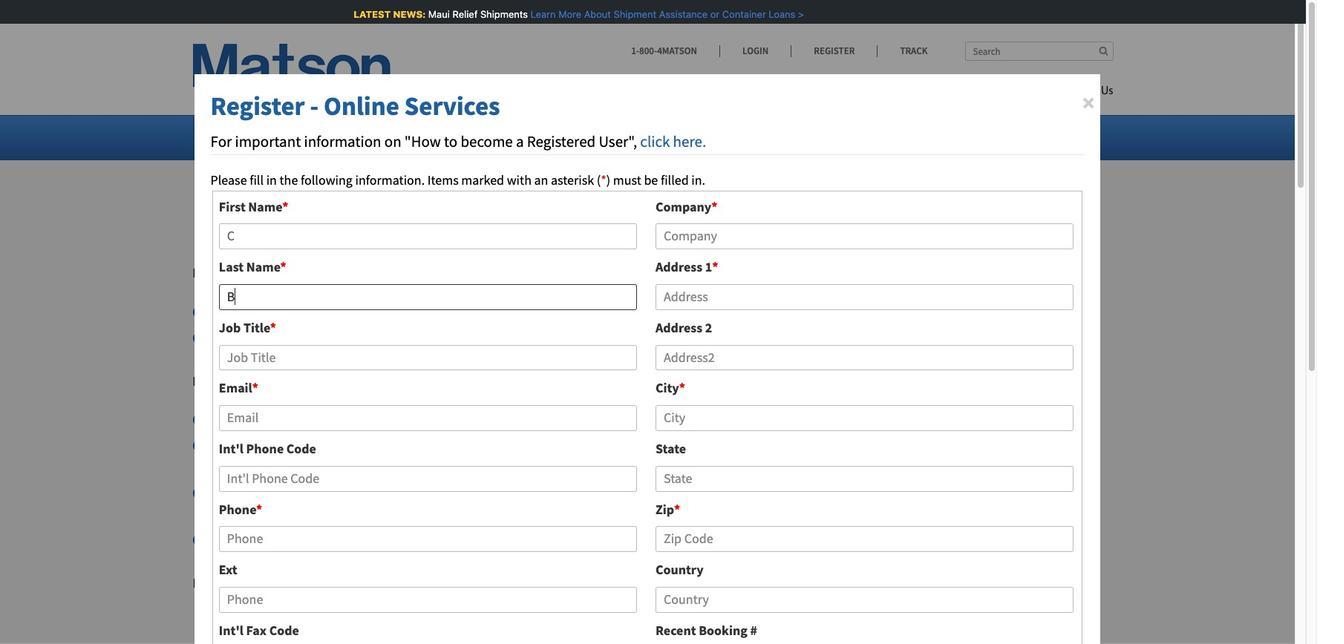 Task type: locate. For each thing, give the bounding box(es) containing it.
1- inside individual/one-time shipping other containerized commodities: book/quote – please call 1-800-962- 8766: or
[[727, 484, 738, 501]]

0 vertical spatial register
[[814, 45, 855, 57]]

3 individual/one- from the top
[[219, 484, 306, 501]]

click
[[640, 131, 670, 151], [585, 575, 610, 592]]

please down state
[[666, 484, 702, 501]]

1 horizontal spatial or
[[709, 8, 718, 20]]

more
[[557, 8, 580, 20]]

if
[[193, 575, 200, 592]]

1 horizontal spatial 800-
[[738, 484, 762, 501]]

blue matson logo with ocean, shipping, truck, rail and logistics written beneath it. image
[[193, 44, 401, 105]]

0 horizontal spatial track
[[219, 458, 256, 475]]

– right book
[[525, 437, 531, 454]]

track down the int'l phone code
[[219, 458, 256, 475]]

click left here
[[585, 575, 610, 592]]

2 registration from the top
[[193, 264, 265, 282]]

1 vertical spatial name
[[246, 259, 280, 276]]

for for for important information on "how to become a registered user", click here.
[[211, 131, 232, 151]]

1 horizontal spatial track link
[[266, 505, 303, 522]]

* down address 2
[[679, 380, 685, 397]]

address left 2
[[656, 319, 703, 336]]

0 vertical spatial please
[[534, 437, 570, 454]]

track inside individual/one-time shipping household goods: book – please call 1-888-562-8766: estimate track
[[219, 458, 256, 475]]

1 horizontal spatial –
[[657, 484, 663, 501]]

1 vertical spatial –
[[657, 484, 663, 501]]

matson inside registration for matson navigation company
[[418, 169, 523, 213]]

with right marked
[[507, 171, 532, 188]]

* up country in the bottom of the page
[[674, 501, 680, 518]]

1 vertical spatial 800-
[[738, 484, 762, 501]]

with up the website
[[409, 303, 434, 320]]

code for int'l phone code
[[286, 440, 316, 457]]

0 vertical spatial individual/one-
[[219, 411, 306, 428]]

1 vertical spatial an
[[356, 575, 370, 592]]

Search search field
[[965, 42, 1113, 61]]

1 registration from the top
[[193, 169, 364, 213]]

1 vertical spatial to
[[279, 575, 291, 592]]

1 vertical spatial time
[[306, 437, 331, 454]]

to right &
[[444, 131, 458, 151]]

for up the please
[[211, 131, 232, 151]]

shipment
[[612, 8, 655, 20]]

address 1 *
[[656, 259, 718, 276]]

1 vertical spatial 8766:
[[219, 505, 249, 522]]

0 horizontal spatial –
[[525, 437, 531, 454]]

track link
[[219, 458, 256, 475], [266, 505, 303, 522]]

please inside individual/one-time shipping household goods: book – please call 1-888-562-8766: estimate track
[[534, 437, 570, 454]]

800- inside individual/one-time shipping other containerized commodities: book/quote – please call 1-800-962- 8766: or
[[738, 484, 762, 501]]

an left account
[[356, 575, 370, 592]]

1- down shipment
[[631, 45, 639, 57]]

8766: up trucker
[[219, 505, 249, 522]]

on for matson
[[349, 329, 364, 346]]

int'l phone code
[[219, 440, 316, 457]]

3 time from the top
[[306, 484, 331, 501]]

registration
[[193, 169, 364, 213], [193, 264, 265, 282]]

time inside individual/one-time shipping other containerized commodities: book/quote – please call 1-800-962- 8766: or
[[306, 484, 331, 501]]

2 shipping from the top
[[334, 437, 382, 454]]

you
[[203, 575, 223, 592]]

asterisk
[[551, 171, 594, 188]]

for inside registration for matson navigation company
[[371, 169, 410, 213]]

0 vertical spatial to
[[444, 131, 458, 151]]

additional
[[504, 329, 562, 346]]

or up trucker
[[251, 505, 263, 522]]

4matson
[[657, 45, 697, 57]]

on down company doing ongoing business with matson
[[349, 329, 364, 346]]

company up 'last name *' at the left top of the page
[[193, 211, 332, 256]]

2 vertical spatial shipping
[[334, 484, 382, 501]]

individual/one-time shipping household goods: book – please call 1-888-562-8766: estimate track
[[219, 437, 741, 475]]

please right logistics,
[[546, 575, 582, 592]]

please
[[211, 171, 247, 188]]

shipping
[[334, 411, 382, 428], [334, 437, 382, 454], [334, 484, 382, 501]]

int'l down email
[[219, 440, 244, 457]]

8766: inside individual/one-time shipping other containerized commodities: book/quote – please call 1-800-962- 8766: or
[[219, 505, 249, 522]]

address 2
[[656, 319, 712, 336]]

registration inside registration for matson navigation company
[[193, 169, 364, 213]]

0 vertical spatial on
[[384, 131, 401, 151]]

Phone text field
[[219, 527, 637, 553]]

estimate link
[[686, 437, 741, 454]]

time down individual/one-time shipping automobile:
[[306, 437, 331, 454]]

for right the register
[[338, 575, 354, 592]]

1- left 962-
[[727, 484, 738, 501]]

1 int'l from the top
[[219, 440, 244, 457]]

8766: left estimate link
[[654, 437, 684, 454]]

1 vertical spatial for
[[193, 372, 212, 389]]

south
[[695, 128, 729, 146]]

0 vertical spatial an
[[534, 171, 548, 188]]

0 vertical spatial time
[[306, 411, 331, 428]]

2 vertical spatial 1-
[[727, 484, 738, 501]]

track link down the int'l phone code
[[219, 458, 256, 475]]

State text field
[[656, 466, 1074, 492]]

goods:
[[448, 437, 486, 454]]

0 horizontal spatial register
[[211, 90, 305, 123]]

individual/one-time shipping automobile:
[[219, 411, 456, 428]]

0 vertical spatial 8766:
[[654, 437, 684, 454]]

all
[[215, 372, 230, 389]]

0 vertical spatial track
[[219, 458, 256, 475]]

phone up trucker
[[219, 501, 256, 518]]

1- inside individual/one-time shipping household goods: book – please call 1-888-562-8766: estimate track
[[595, 437, 606, 454]]

company doing ongoing business with matson link
[[219, 303, 477, 320]]

be
[[644, 171, 658, 188]]

overview
[[211, 128, 264, 146]]

to left the register
[[279, 575, 291, 592]]

company for *
[[656, 198, 711, 215]]

an left asterisk
[[534, 171, 548, 188]]

register link
[[791, 45, 877, 57]]

matson down for important information on "how to become a registered user", click here.
[[418, 169, 523, 213]]

address for address 1 *
[[656, 259, 703, 276]]

2 vertical spatial time
[[306, 484, 331, 501]]

-
[[310, 90, 319, 123]]

learn more about shipment assistance or container loans > link
[[529, 8, 803, 20]]

contact
[[1060, 85, 1098, 97]]

0 vertical spatial registration
[[193, 169, 364, 213]]

call left 888-
[[573, 437, 592, 454]]

1 horizontal spatial to
[[444, 131, 458, 151]]

2
[[705, 319, 712, 336]]

0 horizontal spatial on
[[349, 329, 364, 346]]

int'l left fax at the left bottom
[[219, 622, 244, 639]]

time down the int'l phone code
[[306, 484, 331, 501]]

0 vertical spatial track link
[[219, 458, 256, 475]]

0 vertical spatial 1-
[[631, 45, 639, 57]]

title
[[243, 319, 270, 336]]

registration for registration is applicable for following:
[[193, 264, 265, 282]]

other down the household
[[385, 484, 415, 501]]

click here link
[[585, 575, 638, 592]]

Company text field
[[656, 224, 1074, 250]]

*
[[601, 171, 606, 188], [282, 198, 288, 215], [711, 198, 718, 215], [280, 259, 286, 276], [712, 259, 718, 276], [270, 319, 276, 336], [252, 380, 258, 397], [679, 380, 685, 397], [256, 501, 262, 518], [674, 501, 680, 518]]

1 vertical spatial 1-
[[595, 437, 606, 454]]

* left must
[[601, 171, 606, 188]]

1 vertical spatial address
[[656, 319, 703, 336]]

1 vertical spatial shipping
[[334, 437, 382, 454]]

code right fax at the left bottom
[[269, 622, 299, 639]]

individual/one- down the int'l phone code
[[219, 484, 306, 501]]

individual/one- down email *
[[219, 437, 306, 454]]

0 horizontal spatial call
[[573, 437, 592, 454]]

1 shipping from the top
[[334, 411, 382, 428]]

0 horizontal spatial other
[[232, 372, 264, 389]]

1 vertical spatial click
[[585, 575, 610, 592]]

0 vertical spatial for
[[211, 131, 232, 151]]

first name *
[[219, 198, 288, 215]]

"how
[[405, 131, 441, 151]]

0 vertical spatial click
[[640, 131, 670, 151]]

south pacific link
[[695, 128, 776, 146]]

with for marked
[[507, 171, 532, 188]]

1 vertical spatial register
[[211, 90, 305, 123]]

2 address from the top
[[656, 319, 703, 336]]

2 vertical spatial please
[[546, 575, 582, 592]]

individual/one- for track
[[219, 437, 306, 454]]

800- down estimate link
[[738, 484, 762, 501]]

please right book
[[534, 437, 570, 454]]

us
[[1101, 85, 1113, 97]]

0 vertical spatial for
[[371, 169, 410, 213]]

for up 'company doing ongoing business with matson' link on the top of the page
[[344, 264, 361, 282]]

with for account
[[420, 575, 445, 592]]

0 horizontal spatial 800-
[[639, 45, 657, 57]]

0 vertical spatial int'l
[[219, 440, 244, 457]]

to
[[444, 131, 458, 151], [279, 575, 291, 592]]

1 horizontal spatial other
[[385, 484, 415, 501]]

register up overview link
[[211, 90, 305, 123]]

marked
[[461, 171, 504, 188]]

company *
[[656, 198, 718, 215]]

1 horizontal spatial on
[[384, 131, 401, 151]]

2 time from the top
[[306, 437, 331, 454]]

name right last
[[246, 259, 280, 276]]

)
[[606, 171, 610, 188]]

please
[[534, 437, 570, 454], [666, 484, 702, 501], [546, 575, 582, 592]]

phone *
[[219, 501, 262, 518]]

important
[[235, 131, 301, 151]]

1-
[[631, 45, 639, 57], [595, 437, 606, 454], [727, 484, 738, 501]]

track link right phone *
[[266, 505, 303, 522]]

filled
[[661, 171, 689, 188]]

1 vertical spatial track link
[[266, 505, 303, 522]]

information
[[304, 131, 381, 151]]

register
[[814, 45, 855, 57], [211, 90, 305, 123]]

time for or
[[306, 484, 331, 501]]

following
[[301, 171, 353, 188]]

1
[[705, 259, 712, 276]]

business
[[358, 303, 407, 320]]

time down inquires:
[[306, 411, 331, 428]]

1 horizontal spatial register
[[814, 45, 855, 57]]

with right account
[[420, 575, 445, 592]]

call down estimate link
[[705, 484, 724, 501]]

for left 'all'
[[193, 372, 212, 389]]

company
[[656, 198, 711, 215], [193, 211, 332, 256], [219, 303, 272, 320]]

1 vertical spatial other
[[385, 484, 415, 501]]

on
[[384, 131, 401, 151], [349, 329, 364, 346]]

1 vertical spatial for
[[344, 264, 361, 282]]

0 horizontal spatial click
[[585, 575, 610, 592]]

register up top menu 'navigation'
[[814, 45, 855, 57]]

user already registered on matson website needing additional access
[[219, 329, 600, 346]]

1 vertical spatial on
[[349, 329, 364, 346]]

0 vertical spatial address
[[656, 259, 703, 276]]

1 address from the top
[[656, 259, 703, 276]]

track
[[900, 45, 928, 57]]

intended
[[226, 575, 276, 592]]

address left the 1
[[656, 259, 703, 276]]

login link
[[719, 45, 791, 57]]

register
[[293, 575, 335, 592]]

1 vertical spatial or
[[251, 505, 263, 522]]

0 vertical spatial shipping
[[334, 411, 382, 428]]

0 vertical spatial code
[[286, 440, 316, 457]]

0 vertical spatial 800-
[[639, 45, 657, 57]]

0 horizontal spatial an
[[356, 575, 370, 592]]

for left items
[[371, 169, 410, 213]]

shipping for household
[[334, 437, 382, 454]]

800-
[[639, 45, 657, 57], [738, 484, 762, 501]]

0 horizontal spatial 1-
[[595, 437, 606, 454]]

code down individual/one-time shipping automobile:
[[286, 440, 316, 457]]

City text field
[[656, 406, 1074, 431]]

zip
[[656, 501, 674, 518]]

shipping inside individual/one-time shipping other containerized commodities: book/quote – please call 1-800-962- 8766: or
[[334, 484, 382, 501]]

email
[[219, 380, 252, 397]]

* up trucker
[[256, 501, 262, 518]]

track right phone *
[[266, 505, 303, 522]]

company up user
[[219, 303, 272, 320]]

recent
[[656, 622, 696, 639]]

2 horizontal spatial 1-
[[727, 484, 738, 501]]

1 vertical spatial please
[[666, 484, 702, 501]]

1 vertical spatial call
[[705, 484, 724, 501]]

Zip Code text field
[[656, 527, 1074, 553]]

0 vertical spatial with
[[507, 171, 532, 188]]

shipping inside individual/one-time shipping household goods: book – please call 1-888-562-8766: estimate track
[[334, 437, 382, 454]]

phone up phone *
[[246, 440, 284, 457]]

address
[[656, 259, 703, 276], [656, 319, 703, 336]]

0 vertical spatial or
[[709, 8, 718, 20]]

must
[[613, 171, 641, 188]]

None search field
[[965, 42, 1113, 61]]

other
[[232, 372, 264, 389], [385, 484, 415, 501]]

1 vertical spatial registration
[[193, 264, 265, 282]]

register for register
[[814, 45, 855, 57]]

0 horizontal spatial or
[[251, 505, 263, 522]]

services
[[405, 90, 500, 123]]

other inside individual/one-time shipping other containerized commodities: book/quote – please call 1-800-962- 8766: or
[[385, 484, 415, 501]]

alaska
[[545, 128, 581, 146]]

2 vertical spatial individual/one-
[[219, 484, 306, 501]]

1- left 562-
[[595, 437, 606, 454]]

1 vertical spatial track
[[266, 505, 303, 522]]

household
[[385, 437, 446, 454]]

phone
[[246, 440, 284, 457], [219, 501, 256, 518]]

1 horizontal spatial 8766:
[[654, 437, 684, 454]]

800- down shipment
[[639, 45, 657, 57]]

First Name text field
[[219, 224, 637, 250]]

Address text field
[[656, 284, 1074, 310]]

1 vertical spatial with
[[409, 303, 434, 320]]

1 vertical spatial phone
[[219, 501, 256, 518]]

1 individual/one- from the top
[[219, 411, 306, 428]]

0 vertical spatial –
[[525, 437, 531, 454]]

a
[[516, 131, 524, 151]]

3 shipping from the top
[[334, 484, 382, 501]]

click left the here.
[[640, 131, 670, 151]]

name
[[248, 198, 282, 215], [246, 259, 280, 276]]

individual/one- inside individual/one-time shipping other containerized commodities: book/quote – please call 1-800-962- 8766: or
[[219, 484, 306, 501]]

0 horizontal spatial 8766:
[[219, 505, 249, 522]]

micronesia
[[439, 128, 500, 146]]

–
[[525, 437, 531, 454], [657, 484, 663, 501]]

logistics,
[[491, 575, 543, 592]]

individual/one- inside individual/one-time shipping household goods: book – please call 1-888-562-8766: estimate track
[[219, 437, 306, 454]]

2 individual/one- from the top
[[219, 437, 306, 454]]

individual/one- for or
[[219, 484, 306, 501]]

0 horizontal spatial to
[[279, 575, 291, 592]]

time inside individual/one-time shipping household goods: book – please call 1-888-562-8766: estimate track
[[306, 437, 331, 454]]

or left container
[[709, 8, 718, 20]]

1 horizontal spatial call
[[705, 484, 724, 501]]

other right 'all'
[[232, 372, 264, 389]]

2 vertical spatial with
[[420, 575, 445, 592]]

1 vertical spatial int'l
[[219, 622, 244, 639]]

individual/one- up the int'l phone code
[[219, 411, 306, 428]]

name down in
[[248, 198, 282, 215]]

2 int'l from the top
[[219, 622, 244, 639]]

matson
[[418, 169, 523, 213], [437, 303, 477, 320], [367, 329, 407, 346], [448, 575, 489, 592]]

– right book/quote
[[657, 484, 663, 501]]

0 vertical spatial name
[[248, 198, 282, 215]]

1 vertical spatial code
[[269, 622, 299, 639]]

0 vertical spatial call
[[573, 437, 592, 454]]

already
[[247, 329, 288, 346]]

1 vertical spatial individual/one-
[[219, 437, 306, 454]]

company down filled
[[656, 198, 711, 215]]

Last Name text field
[[219, 284, 637, 310]]

1-800-4matson
[[631, 45, 697, 57]]

× button
[[1082, 88, 1095, 118]]

on left "how
[[384, 131, 401, 151]]

commodities:
[[497, 484, 573, 501]]



Task type: vqa. For each thing, say whether or not it's contained in the screenshot.
shipping associated with other
yes



Task type: describe. For each thing, give the bounding box(es) containing it.
individual/one-time shipping other containerized commodities: book/quote – please call 1-800-962- 8766: or
[[219, 484, 786, 522]]

here.
[[673, 131, 706, 151]]

962-
[[762, 484, 786, 501]]

or inside individual/one-time shipping other containerized commodities: book/quote – please call 1-800-962- 8766: or
[[251, 505, 263, 522]]

last name *
[[219, 259, 286, 276]]

information.
[[355, 171, 425, 188]]

estimate
[[686, 437, 741, 454]]

online
[[324, 90, 399, 123]]

in
[[266, 171, 277, 188]]

562-
[[630, 437, 654, 454]]

needing
[[456, 329, 502, 346]]

assistance
[[658, 8, 706, 20]]

maui
[[427, 8, 449, 20]]

&
[[429, 128, 437, 146]]

if you intended to register for an account with matson logistics, please click here
[[193, 575, 638, 592]]

call inside individual/one-time shipping other containerized commodities: book/quote – please call 1-800-962- 8766: or
[[705, 484, 724, 501]]

latest news: maui relief shipments learn more about shipment assistance or container loans >
[[352, 8, 803, 20]]

hawaii
[[309, 128, 347, 146]]

asia
[[627, 128, 650, 146]]

last
[[219, 259, 244, 276]]

please fill in the following information.  items marked with an asterisk ( * ) must be filled in.
[[211, 171, 705, 188]]

shipments
[[479, 8, 527, 20]]

applicable
[[280, 264, 341, 282]]

#
[[750, 622, 757, 639]]

alaska link
[[545, 128, 590, 146]]

* right 'all'
[[252, 380, 258, 397]]

1 horizontal spatial click
[[640, 131, 670, 151]]

loans
[[767, 8, 794, 20]]

book/quote
[[576, 484, 654, 501]]

1 horizontal spatial track
[[266, 505, 303, 522]]

* up 2
[[712, 259, 718, 276]]

is
[[267, 264, 277, 282]]

registration for registration for matson navigation company
[[193, 169, 364, 213]]

asia link
[[627, 128, 659, 146]]

time for track
[[306, 437, 331, 454]]

matson up needing
[[437, 303, 477, 320]]

1 time from the top
[[306, 411, 331, 428]]

container
[[721, 8, 765, 20]]

matson down business
[[367, 329, 407, 346]]

registered
[[527, 131, 596, 151]]

8766: inside individual/one-time shipping household goods: book – please call 1-888-562-8766: estimate track
[[654, 437, 684, 454]]

– inside individual/one-time shipping other containerized commodities: book/quote – please call 1-800-962- 8766: or
[[657, 484, 663, 501]]

ongoing
[[309, 303, 355, 320]]

– inside individual/one-time shipping household goods: book – please call 1-888-562-8766: estimate track
[[525, 437, 531, 454]]

book
[[489, 437, 522, 454]]

guam
[[393, 128, 426, 146]]

account
[[373, 575, 418, 592]]

contact us
[[1060, 85, 1113, 97]]

the
[[280, 171, 298, 188]]

become
[[461, 131, 513, 151]]

name for last name
[[246, 259, 280, 276]]

shipping for other
[[334, 484, 382, 501]]

call inside individual/one-time shipping household goods: book – please call 1-888-562-8766: estimate track
[[573, 437, 592, 454]]

user already registered on matson website needing additional access link
[[219, 329, 600, 346]]

email *
[[219, 380, 258, 397]]

company for doing
[[219, 303, 272, 320]]

hawaii link
[[309, 128, 356, 146]]

0 horizontal spatial track link
[[219, 458, 256, 475]]

matson left logistics,
[[448, 575, 489, 592]]

city
[[656, 380, 679, 397]]

2 vertical spatial for
[[338, 575, 354, 592]]

Country text field
[[656, 587, 1074, 613]]

for all other inquires:
[[193, 372, 319, 389]]

registered
[[291, 329, 347, 346]]

on for "how
[[384, 131, 401, 151]]

relief
[[451, 8, 476, 20]]

int'l for int'l phone code
[[219, 440, 244, 457]]

* right user
[[270, 319, 276, 336]]

navigation
[[530, 169, 685, 213]]

items
[[428, 171, 459, 188]]

for for for all other inquires:
[[193, 372, 212, 389]]

0 vertical spatial phone
[[246, 440, 284, 457]]

access
[[564, 329, 600, 346]]

* down the
[[282, 198, 288, 215]]

* up the 1
[[711, 198, 718, 215]]

Email text field
[[219, 406, 637, 431]]

register - online services
[[211, 90, 500, 123]]

about
[[583, 8, 610, 20]]

fill
[[250, 171, 264, 188]]

(
[[597, 171, 601, 188]]

1 horizontal spatial an
[[534, 171, 548, 188]]

Job Title text field
[[219, 345, 637, 371]]

user
[[219, 329, 244, 346]]

888-
[[606, 437, 630, 454]]

×
[[1082, 88, 1095, 118]]

Ext text field
[[219, 587, 637, 613]]

contact us link
[[1037, 78, 1113, 108]]

trucker
[[219, 531, 261, 548]]

click here. link
[[640, 131, 706, 151]]

job
[[219, 319, 241, 336]]

please inside individual/one-time shipping other containerized commodities: book/quote – please call 1-800-962- 8766: or
[[666, 484, 702, 501]]

track link
[[877, 45, 928, 57]]

int'l for int'l fax code
[[219, 622, 244, 639]]

register for register - online services
[[211, 90, 305, 123]]

>
[[797, 8, 803, 20]]

website
[[410, 329, 454, 346]]

code for int'l fax code
[[269, 622, 299, 639]]

country
[[656, 561, 704, 579]]

1 horizontal spatial 1-
[[631, 45, 639, 57]]

shipping for automobile:
[[334, 411, 382, 428]]

booking
[[699, 622, 748, 639]]

address for address 2
[[656, 319, 703, 336]]

city *
[[656, 380, 685, 397]]

name for first name
[[248, 198, 282, 215]]

registration for matson navigation company
[[193, 169, 685, 256]]

search image
[[1099, 46, 1108, 56]]

automobile:
[[385, 411, 453, 428]]

top menu navigation
[[575, 78, 1113, 108]]

login
[[742, 45, 769, 57]]

here
[[613, 575, 638, 592]]

company doing ongoing business with matson
[[219, 303, 477, 320]]

state
[[656, 440, 686, 457]]

company inside registration for matson navigation company
[[193, 211, 332, 256]]

0 vertical spatial other
[[232, 372, 264, 389]]

Int'l Phone Code text field
[[219, 466, 637, 492]]

pacific
[[731, 128, 768, 146]]

* right is on the left top of page
[[280, 259, 286, 276]]

Address 2 text field
[[656, 345, 1074, 371]]



